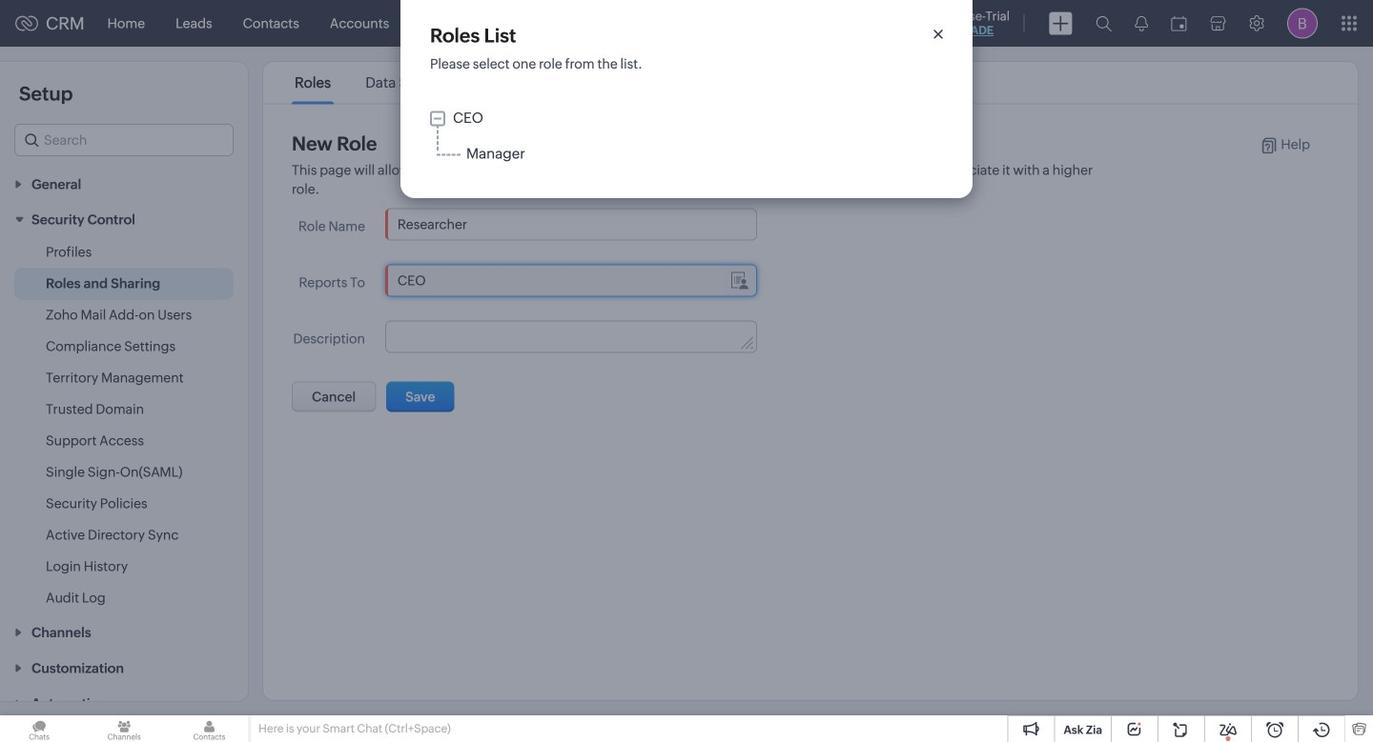 Task type: vqa. For each thing, say whether or not it's contained in the screenshot.
Bin
no



Task type: locate. For each thing, give the bounding box(es) containing it.
profile element
[[1276, 0, 1329, 46]]

None text field
[[386, 322, 756, 352]]

group
[[430, 110, 897, 162]]

contacts image
[[170, 716, 248, 743]]

None text field
[[386, 209, 756, 240]]

signals element
[[1123, 0, 1160, 47]]

region
[[0, 237, 248, 615]]

profile image
[[1287, 8, 1318, 39]]

list
[[277, 62, 526, 103]]



Task type: describe. For each thing, give the bounding box(es) containing it.
chats image
[[0, 716, 78, 743]]

logo image
[[15, 16, 38, 31]]

signals image
[[1135, 15, 1148, 31]]

channels image
[[85, 716, 163, 743]]



